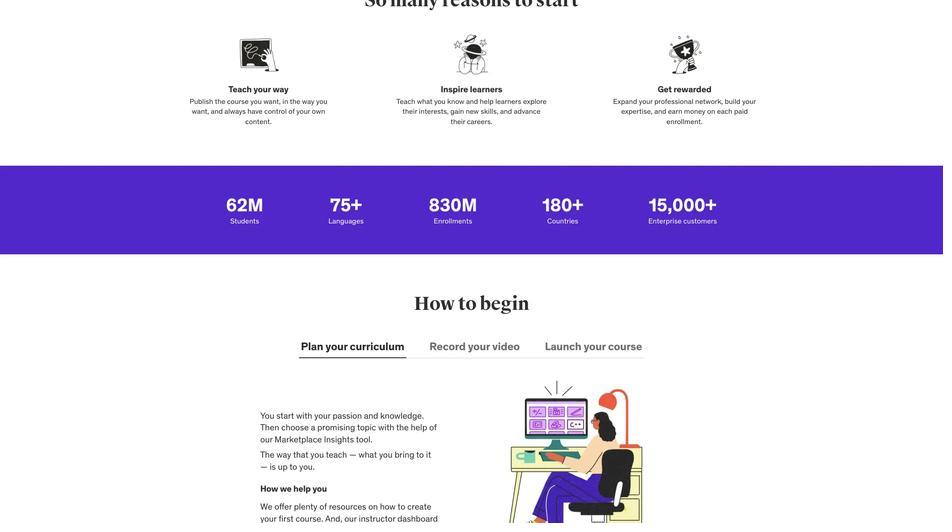 Task type: vqa. For each thing, say whether or not it's contained in the screenshot.
always
yes



Task type: describe. For each thing, give the bounding box(es) containing it.
help inside 'you start with your passion and knowledge. then choose a promising topic with the help of our marketplace insights tool.'
[[411, 422, 427, 433]]

your up "have"
[[254, 84, 271, 94]]

a
[[311, 422, 315, 433]]

advance
[[514, 107, 541, 116]]

course inside button
[[608, 339, 642, 353]]

earn
[[668, 107, 683, 116]]

on inside get rewarded expand your professional network, build your expertise, and earn money on each paid enrollment.
[[708, 107, 716, 116]]

0 horizontal spatial —
[[260, 461, 268, 472]]

expand
[[613, 97, 637, 106]]

your left 'own'
[[297, 107, 310, 116]]

countries
[[547, 216, 579, 225]]

you up 'own'
[[316, 97, 328, 106]]

get rewarded expand your professional network, build your expertise, and earn money on each paid enrollment.
[[613, 84, 756, 126]]

of inside we offer plenty of resources on how to create your first course. and, our instructor dashboar
[[320, 501, 327, 512]]

0 vertical spatial with
[[296, 410, 312, 421]]

62m
[[226, 194, 263, 216]]

and inside teach your way publish the course you want, in the way you want, and always have control of your own content.
[[211, 107, 223, 116]]

build
[[725, 97, 741, 106]]

plenty
[[294, 501, 318, 512]]

and inside get rewarded expand your professional network, build your expertise, and earn money on each paid enrollment.
[[655, 107, 667, 116]]

how
[[380, 501, 396, 512]]

course inside teach your way publish the course you want, in the way you want, and always have control of your own content.
[[227, 97, 249, 106]]

the
[[260, 449, 275, 460]]

you start with your passion and knowledge. then choose a promising topic with the help of our marketplace insights tool.
[[260, 410, 437, 445]]

0 vertical spatial way
[[273, 84, 289, 94]]

paid
[[734, 107, 748, 116]]

of inside teach your way publish the course you want, in the way you want, and always have control of your own content.
[[289, 107, 295, 116]]

teach inside teach your way publish the course you want, in the way you want, and always have control of your own content.
[[229, 84, 252, 94]]

is
[[270, 461, 276, 472]]

know
[[447, 97, 465, 106]]

professional
[[655, 97, 694, 106]]

launch
[[545, 339, 582, 353]]

the inside 'you start with your passion and knowledge. then choose a promising topic with the help of our marketplace insights tool.'
[[396, 422, 409, 433]]

you up you.
[[311, 449, 324, 460]]

bring
[[395, 449, 415, 460]]

830m
[[429, 194, 477, 216]]

then
[[260, 422, 279, 433]]

record
[[430, 339, 466, 353]]

network,
[[695, 97, 723, 106]]

help inside inspire learners teach what you know and help learners explore their interests, gain new skills, and advance their careers.
[[480, 97, 494, 106]]

new
[[466, 107, 479, 116]]

to right up
[[290, 461, 297, 472]]

and,
[[325, 513, 342, 523]]

way inside the way that you teach — what you bring to it — is up to you.
[[277, 449, 291, 460]]

customers
[[684, 216, 717, 225]]

up
[[278, 461, 288, 472]]

launch your course button
[[543, 336, 644, 357]]

have
[[248, 107, 263, 116]]

marketplace
[[275, 434, 322, 445]]

15,000+ enterprise customers
[[649, 194, 717, 225]]

promising
[[318, 422, 355, 433]]

we
[[260, 501, 273, 512]]

in
[[283, 97, 288, 106]]

1 vertical spatial their
[[451, 117, 465, 126]]

topic
[[357, 422, 376, 433]]

how we help you
[[260, 483, 327, 494]]

you up "have"
[[251, 97, 262, 106]]

skills,
[[481, 107, 499, 116]]

record your video
[[430, 339, 520, 353]]

languages
[[329, 216, 364, 225]]

0 horizontal spatial the
[[215, 97, 225, 106]]

how to begin
[[414, 293, 529, 315]]

teach inside inspire learners teach what you know and help learners explore their interests, gain new skills, and advance their careers.
[[397, 97, 415, 106]]

how for how to begin
[[414, 293, 455, 315]]

plan your curriculum button
[[299, 336, 406, 357]]

0 horizontal spatial help
[[294, 483, 311, 494]]

your left video
[[468, 339, 490, 353]]

our inside 'you start with your passion and knowledge. then choose a promising topic with the help of our marketplace insights tool.'
[[260, 434, 273, 445]]

it
[[426, 449, 431, 460]]

to left it
[[416, 449, 424, 460]]

180+ countries
[[543, 194, 583, 225]]

you
[[260, 410, 274, 421]]

control
[[264, 107, 287, 116]]

1 vertical spatial want,
[[192, 107, 209, 116]]

rewarded
[[674, 84, 712, 94]]

students
[[230, 216, 259, 225]]

15,000+
[[649, 194, 717, 216]]

own
[[312, 107, 325, 116]]

you left bring
[[379, 449, 393, 460]]

choose
[[281, 422, 309, 433]]

money
[[684, 107, 706, 116]]

video
[[492, 339, 520, 353]]

explore
[[523, 97, 547, 106]]

your right launch
[[584, 339, 606, 353]]



Task type: locate. For each thing, give the bounding box(es) containing it.
your
[[254, 84, 271, 94], [639, 97, 653, 106], [742, 97, 756, 106], [297, 107, 310, 116], [326, 339, 348, 353], [468, 339, 490, 353], [584, 339, 606, 353], [314, 410, 331, 421], [260, 513, 277, 523]]

you
[[251, 97, 262, 106], [316, 97, 328, 106], [434, 97, 446, 106], [311, 449, 324, 460], [379, 449, 393, 460], [313, 483, 327, 494]]

1 horizontal spatial —
[[349, 449, 357, 460]]

our down "then" at left
[[260, 434, 273, 445]]

0 vertical spatial course
[[227, 97, 249, 106]]

1 horizontal spatial of
[[320, 501, 327, 512]]

enrollments
[[434, 216, 472, 225]]

your inside 'you start with your passion and knowledge. then choose a promising topic with the help of our marketplace insights tool.'
[[314, 410, 331, 421]]

your up expertise,
[[639, 97, 653, 106]]

0 vertical spatial what
[[417, 97, 433, 106]]

on
[[708, 107, 716, 116], [369, 501, 378, 512]]

tool.
[[356, 434, 373, 445]]

2 horizontal spatial help
[[480, 97, 494, 106]]

what inside inspire learners teach what you know and help learners explore their interests, gain new skills, and advance their careers.
[[417, 97, 433, 106]]

1 horizontal spatial our
[[345, 513, 357, 523]]

want, up control
[[264, 97, 281, 106]]

the right in
[[290, 97, 300, 106]]

of up it
[[429, 422, 437, 433]]

way
[[273, 84, 289, 94], [302, 97, 315, 106], [277, 449, 291, 460]]

0 horizontal spatial of
[[289, 107, 295, 116]]

1 horizontal spatial teach
[[397, 97, 415, 106]]

plan your curriculum
[[301, 339, 405, 353]]

0 vertical spatial teach
[[229, 84, 252, 94]]

1 horizontal spatial help
[[411, 422, 427, 433]]

and
[[466, 97, 478, 106], [211, 107, 223, 116], [500, 107, 512, 116], [655, 107, 667, 116], [364, 410, 378, 421]]

62m students
[[226, 194, 263, 225]]

1 vertical spatial our
[[345, 513, 357, 523]]

1 vertical spatial what
[[359, 449, 377, 460]]

curriculum
[[350, 339, 405, 353]]

and inside 'you start with your passion and knowledge. then choose a promising topic with the help of our marketplace insights tool.'
[[364, 410, 378, 421]]

0 horizontal spatial with
[[296, 410, 312, 421]]

help
[[480, 97, 494, 106], [411, 422, 427, 433], [294, 483, 311, 494]]

0 vertical spatial their
[[403, 107, 417, 116]]

— right teach
[[349, 449, 357, 460]]

passion
[[333, 410, 362, 421]]

create
[[408, 501, 432, 512]]

0 vertical spatial learners
[[470, 84, 503, 94]]

to
[[458, 293, 477, 315], [416, 449, 424, 460], [290, 461, 297, 472], [398, 501, 405, 512]]

to left 'begin'
[[458, 293, 477, 315]]

your up paid
[[742, 97, 756, 106]]

of inside 'you start with your passion and knowledge. then choose a promising topic with the help of our marketplace insights tool.'
[[429, 422, 437, 433]]

first
[[279, 513, 294, 523]]

0 horizontal spatial want,
[[192, 107, 209, 116]]

with right the topic
[[378, 422, 394, 433]]

the way that you teach — what you bring to it — is up to you.
[[260, 449, 431, 472]]

2 horizontal spatial the
[[396, 422, 409, 433]]

1 horizontal spatial their
[[451, 117, 465, 126]]

teach your way publish the course you want, in the way you want, and always have control of your own content.
[[190, 84, 328, 126]]

0 vertical spatial of
[[289, 107, 295, 116]]

to right "how"
[[398, 501, 405, 512]]

want, down publish
[[192, 107, 209, 116]]

0 vertical spatial on
[[708, 107, 716, 116]]

1 vertical spatial how
[[260, 483, 278, 494]]

1 vertical spatial with
[[378, 422, 394, 433]]

how left we
[[260, 483, 278, 494]]

your inside we offer plenty of resources on how to create your first course. and, our instructor dashboar
[[260, 513, 277, 523]]

publish
[[190, 97, 213, 106]]

learners
[[470, 84, 503, 94], [496, 97, 522, 106]]

and left earn
[[655, 107, 667, 116]]

you.
[[299, 461, 315, 472]]

0 vertical spatial —
[[349, 449, 357, 460]]

2 vertical spatial of
[[320, 501, 327, 512]]

enrollment.
[[667, 117, 703, 126]]

what down tool.
[[359, 449, 377, 460]]

course.
[[296, 513, 323, 523]]

start
[[277, 410, 294, 421]]

with
[[296, 410, 312, 421], [378, 422, 394, 433]]

1 vertical spatial —
[[260, 461, 268, 472]]

offer
[[275, 501, 292, 512]]

record your video button
[[428, 336, 522, 357]]

on down network,
[[708, 107, 716, 116]]

plan
[[301, 339, 323, 353]]

content.
[[245, 117, 272, 126]]

with up a
[[296, 410, 312, 421]]

our inside we offer plenty of resources on how to create your first course. and, our instructor dashboar
[[345, 513, 357, 523]]

and up 'new'
[[466, 97, 478, 106]]

1 vertical spatial course
[[608, 339, 642, 353]]

how up "record" on the left bottom
[[414, 293, 455, 315]]

180+
[[543, 194, 583, 216]]

the up the always
[[215, 97, 225, 106]]

0 horizontal spatial teach
[[229, 84, 252, 94]]

75+ languages
[[329, 194, 364, 225]]

1 vertical spatial of
[[429, 422, 437, 433]]

1 horizontal spatial the
[[290, 97, 300, 106]]

tab list
[[299, 336, 644, 358]]

0 horizontal spatial course
[[227, 97, 249, 106]]

1 horizontal spatial on
[[708, 107, 716, 116]]

your down we
[[260, 513, 277, 523]]

2 vertical spatial help
[[294, 483, 311, 494]]

your up a
[[314, 410, 331, 421]]

teach
[[326, 449, 347, 460]]

1 horizontal spatial how
[[414, 293, 455, 315]]

your right plan
[[326, 339, 348, 353]]

the down knowledge.
[[396, 422, 409, 433]]

resources
[[329, 501, 366, 512]]

their left interests,
[[403, 107, 417, 116]]

always
[[225, 107, 246, 116]]

0 vertical spatial how
[[414, 293, 455, 315]]

1 horizontal spatial what
[[417, 97, 433, 106]]

enterprise
[[649, 216, 682, 225]]

you up the plenty
[[313, 483, 327, 494]]

interests,
[[419, 107, 449, 116]]

help down knowledge.
[[411, 422, 427, 433]]

you inside inspire learners teach what you know and help learners explore their interests, gain new skills, and advance their careers.
[[434, 97, 446, 106]]

their down gain
[[451, 117, 465, 126]]

2 horizontal spatial of
[[429, 422, 437, 433]]

0 vertical spatial help
[[480, 97, 494, 106]]

0 horizontal spatial how
[[260, 483, 278, 494]]

830m enrollments
[[429, 194, 477, 225]]

our down the resources
[[345, 513, 357, 523]]

and right skills,
[[500, 107, 512, 116]]

what
[[417, 97, 433, 106], [359, 449, 377, 460]]

launch your course
[[545, 339, 642, 353]]

our
[[260, 434, 273, 445], [345, 513, 357, 523]]

way up 'own'
[[302, 97, 315, 106]]

careers.
[[467, 117, 493, 126]]

and left the always
[[211, 107, 223, 116]]

we offer plenty of resources on how to create your first course. and, our instructor dashboar
[[260, 501, 438, 523]]

begin
[[480, 293, 529, 315]]

each
[[717, 107, 733, 116]]

on inside we offer plenty of resources on how to create your first course. and, our instructor dashboar
[[369, 501, 378, 512]]

to inside we offer plenty of resources on how to create your first course. and, our instructor dashboar
[[398, 501, 405, 512]]

help up skills,
[[480, 97, 494, 106]]

inspire
[[441, 84, 468, 94]]

of right control
[[289, 107, 295, 116]]

1 vertical spatial teach
[[397, 97, 415, 106]]

teach
[[229, 84, 252, 94], [397, 97, 415, 106]]

0 vertical spatial want,
[[264, 97, 281, 106]]

1 vertical spatial on
[[369, 501, 378, 512]]

you up interests,
[[434, 97, 446, 106]]

on up instructor
[[369, 501, 378, 512]]

help right we
[[294, 483, 311, 494]]

0 horizontal spatial their
[[403, 107, 417, 116]]

1 vertical spatial learners
[[496, 97, 522, 106]]

2 vertical spatial way
[[277, 449, 291, 460]]

of up and,
[[320, 501, 327, 512]]

get
[[658, 84, 672, 94]]

1 horizontal spatial want,
[[264, 97, 281, 106]]

what up interests,
[[417, 97, 433, 106]]

that
[[293, 449, 309, 460]]

way up in
[[273, 84, 289, 94]]

instructor
[[359, 513, 396, 523]]

what inside the way that you teach — what you bring to it — is up to you.
[[359, 449, 377, 460]]

tab list containing plan your curriculum
[[299, 336, 644, 358]]

gain
[[451, 107, 464, 116]]

1 vertical spatial way
[[302, 97, 315, 106]]

we
[[280, 483, 292, 494]]

expertise,
[[622, 107, 653, 116]]

0 vertical spatial our
[[260, 434, 273, 445]]

inspire learners teach what you know and help learners explore their interests, gain new skills, and advance their careers.
[[397, 84, 547, 126]]

way up up
[[277, 449, 291, 460]]

and up the topic
[[364, 410, 378, 421]]

0 horizontal spatial our
[[260, 434, 273, 445]]

75+
[[330, 194, 362, 216]]

how for how we help you
[[260, 483, 278, 494]]

their
[[403, 107, 417, 116], [451, 117, 465, 126]]

—
[[349, 449, 357, 460], [260, 461, 268, 472]]

of
[[289, 107, 295, 116], [429, 422, 437, 433], [320, 501, 327, 512]]

0 horizontal spatial what
[[359, 449, 377, 460]]

1 horizontal spatial course
[[608, 339, 642, 353]]

knowledge.
[[380, 410, 424, 421]]

— left is
[[260, 461, 268, 472]]

insights
[[324, 434, 354, 445]]

1 horizontal spatial with
[[378, 422, 394, 433]]

0 horizontal spatial on
[[369, 501, 378, 512]]

1 vertical spatial help
[[411, 422, 427, 433]]



